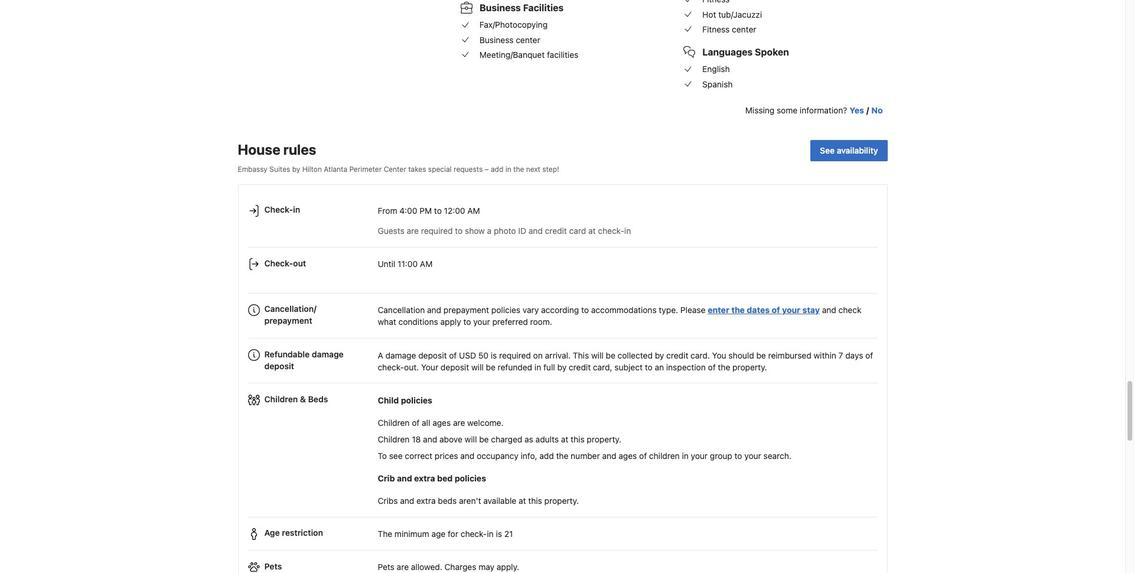 Task type: describe. For each thing, give the bounding box(es) containing it.
2 horizontal spatial by
[[655, 350, 664, 360]]

until
[[378, 259, 396, 269]]

and right 'prices'
[[461, 451, 475, 461]]

children for children 18 and above will be charged as adults at this property.
[[378, 434, 410, 444]]

see availability button
[[811, 140, 888, 161]]

from 4:00 pm to 12:00 am
[[378, 206, 480, 216]]

0 vertical spatial ages
[[433, 418, 451, 428]]

yes
[[850, 105, 864, 115]]

of left children
[[639, 451, 647, 461]]

special
[[428, 165, 452, 174]]

are for allowed.
[[397, 562, 409, 572]]

50
[[479, 350, 489, 360]]

be down 50
[[486, 362, 496, 372]]

days
[[846, 350, 864, 360]]

you
[[712, 350, 727, 360]]

age
[[432, 529, 446, 539]]

business for business facilities
[[480, 2, 521, 13]]

1 horizontal spatial prepayment
[[444, 305, 489, 315]]

should
[[729, 350, 754, 360]]

preferred
[[493, 317, 528, 327]]

1 horizontal spatial credit
[[569, 362, 591, 372]]

facilities
[[523, 2, 564, 13]]

be down the welcome.
[[479, 434, 489, 444]]

2 vertical spatial policies
[[455, 473, 486, 483]]

age restriction
[[264, 528, 323, 538]]

pets for pets
[[264, 561, 282, 571]]

0 vertical spatial required
[[421, 226, 453, 236]]

card
[[569, 226, 586, 236]]

enter the dates of your stay link
[[708, 305, 820, 315]]

the minimum age for check-in is 21
[[378, 529, 513, 539]]

in left 21
[[487, 529, 494, 539]]

house
[[238, 141, 281, 158]]

are for required
[[407, 226, 419, 236]]

deposit down usd
[[441, 362, 469, 372]]

check
[[839, 305, 862, 315]]

card,
[[593, 362, 613, 372]]

children 18 and above will be charged as adults at this property.
[[378, 434, 622, 444]]

languages spoken
[[703, 47, 790, 57]]

in inside a damage deposit of usd 50 is required on arrival. this will be collected by credit card. you should be reimbursed within 7 days of check-out. your deposit will be refunded in full by credit card, subject to an inspection of the property.
[[535, 362, 541, 372]]

atlanta
[[324, 165, 348, 174]]

refunded
[[498, 362, 533, 372]]

embassy suites by hilton atlanta perimeter center takes special requests – add in the next step!
[[238, 165, 560, 174]]

the
[[378, 529, 393, 539]]

english
[[703, 64, 730, 74]]

check- for out
[[264, 258, 293, 268]]

photo
[[494, 226, 516, 236]]

children & beds
[[264, 394, 328, 404]]

business for business center
[[480, 35, 514, 45]]

tub/jacuzzi
[[719, 9, 762, 19]]

the right enter
[[732, 305, 745, 315]]

enter
[[708, 305, 730, 315]]

cancellation/
[[264, 304, 317, 314]]

crib
[[378, 473, 395, 483]]

a
[[378, 350, 383, 360]]

2 vertical spatial will
[[465, 434, 477, 444]]

1 vertical spatial property.
[[587, 434, 622, 444]]

0 horizontal spatial policies
[[401, 395, 433, 405]]

be up the card,
[[606, 350, 616, 360]]

restriction
[[282, 528, 323, 538]]

an
[[655, 362, 664, 372]]

/
[[867, 105, 870, 115]]

0 vertical spatial policies
[[492, 305, 521, 315]]

2 vertical spatial by
[[558, 362, 567, 372]]

of right dates
[[772, 305, 780, 315]]

pets for pets are allowed. charges may apply.
[[378, 562, 395, 572]]

1 horizontal spatial this
[[571, 434, 585, 444]]

21
[[505, 529, 513, 539]]

the inside a damage deposit of usd 50 is required on arrival. this will be collected by credit card. you should be reimbursed within 7 days of check-out. your deposit will be refunded in full by credit card, subject to an inspection of the property.
[[718, 362, 731, 372]]

out.
[[404, 362, 419, 372]]

in up out at the top left of page
[[293, 205, 300, 215]]

your left search.
[[745, 451, 762, 461]]

and check what conditions apply to your preferred room.
[[378, 305, 862, 327]]

1 horizontal spatial at
[[561, 434, 569, 444]]

next
[[526, 165, 541, 174]]

adults
[[536, 434, 559, 444]]

your left group
[[691, 451, 708, 461]]

meeting/banquet
[[480, 50, 545, 60]]

missing
[[746, 105, 775, 115]]

usd
[[459, 350, 476, 360]]

check-out
[[264, 258, 306, 268]]

is for 21
[[496, 529, 502, 539]]

0 vertical spatial add
[[491, 165, 504, 174]]

in right the –
[[506, 165, 512, 174]]

and right cribs
[[400, 496, 414, 506]]

deposit for refundable
[[264, 361, 294, 371]]

–
[[485, 165, 489, 174]]

spanish
[[703, 79, 733, 89]]

bed
[[437, 473, 453, 483]]

aren't
[[459, 496, 481, 506]]

apply.
[[497, 562, 519, 572]]

7
[[839, 350, 844, 360]]

check- inside a damage deposit of usd 50 is required on arrival. this will be collected by credit card. you should be reimbursed within 7 days of check-out. your deposit will be refunded in full by credit card, subject to an inspection of the property.
[[378, 362, 404, 372]]

your
[[421, 362, 439, 372]]

vary
[[523, 305, 539, 315]]

room.
[[530, 317, 552, 327]]

to right according
[[582, 305, 589, 315]]

card.
[[691, 350, 710, 360]]

hot
[[703, 9, 717, 19]]

occupancy
[[477, 451, 519, 461]]

property. inside a damage deposit of usd 50 is required on arrival. this will be collected by credit card. you should be reimbursed within 7 days of check-out. your deposit will be refunded in full by credit card, subject to an inspection of the property.
[[733, 362, 767, 372]]

refundable
[[264, 349, 310, 359]]

damage for a
[[386, 350, 416, 360]]

see availability
[[820, 145, 878, 155]]

takes
[[408, 165, 426, 174]]

welcome.
[[468, 418, 504, 428]]

extra for bed
[[414, 473, 435, 483]]

yes button
[[850, 104, 864, 116]]

all
[[422, 418, 430, 428]]

center
[[384, 165, 406, 174]]

charged
[[491, 434, 523, 444]]

no button
[[872, 104, 883, 116]]

of left all
[[412, 418, 420, 428]]

0 horizontal spatial credit
[[545, 226, 567, 236]]

arrival.
[[545, 350, 571, 360]]

and right id in the top left of the page
[[529, 226, 543, 236]]

within
[[814, 350, 837, 360]]

no
[[872, 105, 883, 115]]



Task type: locate. For each thing, give the bounding box(es) containing it.
2 vertical spatial at
[[519, 496, 526, 506]]

2 vertical spatial are
[[397, 562, 409, 572]]

1 horizontal spatial property.
[[587, 434, 622, 444]]

in right children
[[682, 451, 689, 461]]

refundable damage deposit
[[264, 349, 344, 371]]

at right available
[[519, 496, 526, 506]]

ages left children
[[619, 451, 637, 461]]

child policies
[[378, 395, 433, 405]]

is left 21
[[496, 529, 502, 539]]

to
[[378, 451, 387, 461]]

1 horizontal spatial add
[[540, 451, 554, 461]]

center for fitness center
[[732, 24, 757, 34]]

by up an
[[655, 350, 664, 360]]

credit down this
[[569, 362, 591, 372]]

charges
[[445, 562, 477, 572]]

check- right for
[[461, 529, 487, 539]]

1 vertical spatial will
[[472, 362, 484, 372]]

cribs and extra beds aren't available at this property.
[[378, 496, 579, 506]]

0 horizontal spatial prepayment
[[264, 316, 312, 326]]

1 vertical spatial required
[[499, 350, 531, 360]]

and up conditions
[[427, 305, 442, 315]]

prepayment up apply
[[444, 305, 489, 315]]

0 horizontal spatial add
[[491, 165, 504, 174]]

beds
[[438, 496, 457, 506]]

correct
[[405, 451, 433, 461]]

policies up preferred
[[492, 305, 521, 315]]

to right group
[[735, 451, 743, 461]]

cribs
[[378, 496, 398, 506]]

of left usd
[[449, 350, 457, 360]]

children up see
[[378, 434, 410, 444]]

dates
[[747, 305, 770, 315]]

0 vertical spatial check-
[[598, 226, 625, 236]]

age
[[264, 528, 280, 538]]

2 vertical spatial credit
[[569, 362, 591, 372]]

0 vertical spatial is
[[491, 350, 497, 360]]

2 vertical spatial children
[[378, 434, 410, 444]]

0 vertical spatial credit
[[545, 226, 567, 236]]

is for required
[[491, 350, 497, 360]]

1 vertical spatial ages
[[619, 451, 637, 461]]

1 vertical spatial extra
[[417, 496, 436, 506]]

minimum
[[395, 529, 429, 539]]

property.
[[733, 362, 767, 372], [587, 434, 622, 444], [545, 496, 579, 506]]

to right 4:00 pm
[[434, 206, 442, 216]]

0 vertical spatial property.
[[733, 362, 767, 372]]

0 vertical spatial will
[[592, 350, 604, 360]]

your inside and check what conditions apply to your preferred room.
[[474, 317, 490, 327]]

extra left beds
[[417, 496, 436, 506]]

0 horizontal spatial pets
[[264, 561, 282, 571]]

extra for beds
[[417, 496, 436, 506]]

by down arrival.
[[558, 362, 567, 372]]

0 vertical spatial business
[[480, 2, 521, 13]]

children of all ages are welcome.
[[378, 418, 504, 428]]

prepayment down cancellation/
[[264, 316, 312, 326]]

0 horizontal spatial damage
[[312, 349, 344, 359]]

ages right all
[[433, 418, 451, 428]]

deposit for a
[[419, 350, 447, 360]]

pets down the
[[378, 562, 395, 572]]

damage up out.
[[386, 350, 416, 360]]

show
[[465, 226, 485, 236]]

12:00 am
[[444, 206, 480, 216]]

required
[[421, 226, 453, 236], [499, 350, 531, 360]]

1 horizontal spatial by
[[558, 362, 567, 372]]

check- up cancellation/
[[264, 258, 293, 268]]

are
[[407, 226, 419, 236], [453, 418, 465, 428], [397, 562, 409, 572]]

are left allowed.
[[397, 562, 409, 572]]

children for children & beds
[[264, 394, 298, 404]]

required inside a damage deposit of usd 50 is required on arrival. this will be collected by credit card. you should be reimbursed within 7 days of check-out. your deposit will be refunded in full by credit card, subject to an inspection of the property.
[[499, 350, 531, 360]]

damage for refundable
[[312, 349, 344, 359]]

to inside and check what conditions apply to your preferred room.
[[464, 317, 471, 327]]

credit left card
[[545, 226, 567, 236]]

business facilities
[[480, 2, 564, 13]]

pets down age
[[264, 561, 282, 571]]

2 business from the top
[[480, 35, 514, 45]]

check-in
[[264, 205, 300, 215]]

required up refunded
[[499, 350, 531, 360]]

as
[[525, 434, 534, 444]]

number
[[571, 451, 600, 461]]

1 horizontal spatial damage
[[386, 350, 416, 360]]

add down adults
[[540, 451, 554, 461]]

damage inside refundable damage deposit
[[312, 349, 344, 359]]

this
[[571, 434, 585, 444], [528, 496, 542, 506]]

deposit inside refundable damage deposit
[[264, 361, 294, 371]]

add right the –
[[491, 165, 504, 174]]

to right apply
[[464, 317, 471, 327]]

0 horizontal spatial ages
[[433, 418, 451, 428]]

of down 'you'
[[708, 362, 716, 372]]

will up the card,
[[592, 350, 604, 360]]

until 11:00 am
[[378, 259, 433, 269]]

this right available
[[528, 496, 542, 506]]

collected
[[618, 350, 653, 360]]

embassy
[[238, 165, 268, 174]]

is right 50
[[491, 350, 497, 360]]

1 vertical spatial policies
[[401, 395, 433, 405]]

0 vertical spatial by
[[292, 165, 300, 174]]

center for business center
[[516, 35, 541, 45]]

0 horizontal spatial required
[[421, 226, 453, 236]]

children
[[264, 394, 298, 404], [378, 418, 410, 428], [378, 434, 410, 444]]

0 vertical spatial at
[[589, 226, 596, 236]]

to see correct prices and occupancy info, add the number and ages of children in your group to your search.
[[378, 451, 792, 461]]

1 vertical spatial children
[[378, 418, 410, 428]]

0 horizontal spatial this
[[528, 496, 542, 506]]

availability
[[837, 145, 878, 155]]

1 vertical spatial credit
[[667, 350, 689, 360]]

1 horizontal spatial required
[[499, 350, 531, 360]]

1 vertical spatial prepayment
[[264, 316, 312, 326]]

guests
[[378, 226, 405, 236]]

1 vertical spatial is
[[496, 529, 502, 539]]

children left &
[[264, 394, 298, 404]]

add
[[491, 165, 504, 174], [540, 451, 554, 461]]

be right the should
[[757, 350, 766, 360]]

above
[[440, 434, 463, 444]]

languages
[[703, 47, 753, 57]]

prepayment inside cancellation/ prepayment
[[264, 316, 312, 326]]

0 horizontal spatial property.
[[545, 496, 579, 506]]

rules
[[284, 141, 316, 158]]

0 horizontal spatial at
[[519, 496, 526, 506]]

2 horizontal spatial check-
[[598, 226, 625, 236]]

deposit down refundable
[[264, 361, 294, 371]]

of right days
[[866, 350, 874, 360]]

children
[[649, 451, 680, 461]]

are down 4:00 pm
[[407, 226, 419, 236]]

by left hilton
[[292, 165, 300, 174]]

damage inside a damage deposit of usd 50 is required on arrival. this will be collected by credit card. you should be reimbursed within 7 days of check-out. your deposit will be refunded in full by credit card, subject to an inspection of the property.
[[386, 350, 416, 360]]

center up the meeting/banquet facilities
[[516, 35, 541, 45]]

credit
[[545, 226, 567, 236], [667, 350, 689, 360], [569, 362, 591, 372]]

credit up inspection
[[667, 350, 689, 360]]

1 vertical spatial check-
[[378, 362, 404, 372]]

please
[[681, 305, 706, 315]]

business up fax/photocopying
[[480, 2, 521, 13]]

0 vertical spatial this
[[571, 434, 585, 444]]

1 check- from the top
[[264, 205, 293, 215]]

business center
[[480, 35, 541, 45]]

1 vertical spatial this
[[528, 496, 542, 506]]

in right card
[[625, 226, 631, 236]]

damage right refundable
[[312, 349, 344, 359]]

property. down the should
[[733, 362, 767, 372]]

check- right card
[[598, 226, 625, 236]]

0 vertical spatial are
[[407, 226, 419, 236]]

0 vertical spatial check-
[[264, 205, 293, 215]]

id
[[518, 226, 527, 236]]

1 business from the top
[[480, 2, 521, 13]]

and inside and check what conditions apply to your preferred room.
[[823, 305, 837, 315]]

2 check- from the top
[[264, 258, 293, 268]]

at right card
[[589, 226, 596, 236]]

from
[[378, 206, 397, 216]]

policies up aren't
[[455, 473, 486, 483]]

at right adults
[[561, 434, 569, 444]]

property. down to see correct prices and occupancy info, add the number and ages of children in your group to your search.
[[545, 496, 579, 506]]

cancellation
[[378, 305, 425, 315]]

see
[[389, 451, 403, 461]]

by
[[292, 165, 300, 174], [655, 350, 664, 360], [558, 362, 567, 372]]

policies up all
[[401, 395, 433, 405]]

1 horizontal spatial ages
[[619, 451, 637, 461]]

will right above
[[465, 434, 477, 444]]

2 vertical spatial property.
[[545, 496, 579, 506]]

check- down a in the left bottom of the page
[[378, 362, 404, 372]]

your left preferred
[[474, 317, 490, 327]]

2 horizontal spatial at
[[589, 226, 596, 236]]

to left show
[[455, 226, 463, 236]]

1 horizontal spatial pets
[[378, 562, 395, 572]]

and right number at right
[[602, 451, 617, 461]]

0 horizontal spatial center
[[516, 35, 541, 45]]

and right crib
[[397, 473, 412, 483]]

available
[[484, 496, 517, 506]]

beds
[[308, 394, 328, 404]]

1 vertical spatial are
[[453, 418, 465, 428]]

0 vertical spatial extra
[[414, 473, 435, 483]]

2 vertical spatial check-
[[461, 529, 487, 539]]

1 horizontal spatial check-
[[461, 529, 487, 539]]

is inside a damage deposit of usd 50 is required on arrival. this will be collected by credit card. you should be reimbursed within 7 days of check-out. your deposit will be refunded in full by credit card, subject to an inspection of the property.
[[491, 350, 497, 360]]

extra left bed
[[414, 473, 435, 483]]

11:00 am
[[398, 259, 433, 269]]

this up to see correct prices and occupancy info, add the number and ages of children in your group to your search.
[[571, 434, 585, 444]]

pets are allowed. charges may apply.
[[378, 562, 519, 572]]

required down from 4:00 pm to 12:00 am
[[421, 226, 453, 236]]

to inside a damage deposit of usd 50 is required on arrival. this will be collected by credit card. you should be reimbursed within 7 days of check-out. your deposit will be refunded in full by credit card, subject to an inspection of the property.
[[645, 362, 653, 372]]

children for children of all ages are welcome.
[[378, 418, 410, 428]]

meeting/banquet facilities
[[480, 50, 579, 60]]

facilities
[[547, 50, 579, 60]]

and right stay
[[823, 305, 837, 315]]

your left stay
[[783, 305, 801, 315]]

spoken
[[755, 47, 790, 57]]

2 horizontal spatial policies
[[492, 305, 521, 315]]

apply
[[441, 317, 461, 327]]

conditions
[[399, 317, 438, 327]]

1 vertical spatial add
[[540, 451, 554, 461]]

group
[[710, 451, 733, 461]]

will down 50
[[472, 362, 484, 372]]

search.
[[764, 451, 792, 461]]

1 vertical spatial by
[[655, 350, 664, 360]]

extra
[[414, 473, 435, 483], [417, 496, 436, 506]]

0 vertical spatial prepayment
[[444, 305, 489, 315]]

what
[[378, 317, 396, 327]]

1 horizontal spatial policies
[[455, 473, 486, 483]]

house rules
[[238, 141, 316, 158]]

out
[[293, 258, 306, 268]]

0 horizontal spatial check-
[[378, 362, 404, 372]]

check- down suites
[[264, 205, 293, 215]]

reimbursed
[[769, 350, 812, 360]]

2 horizontal spatial credit
[[667, 350, 689, 360]]

business up meeting/banquet
[[480, 35, 514, 45]]

check- for in
[[264, 205, 293, 215]]

hot tub/jacuzzi
[[703, 9, 762, 19]]

0 horizontal spatial by
[[292, 165, 300, 174]]

pets
[[264, 561, 282, 571], [378, 562, 395, 572]]

the down 'you'
[[718, 362, 731, 372]]

in left full
[[535, 362, 541, 372]]

the down adults
[[556, 451, 569, 461]]

requests
[[454, 165, 483, 174]]

1 vertical spatial business
[[480, 35, 514, 45]]

crib and extra bed policies
[[378, 473, 486, 483]]

children down child
[[378, 418, 410, 428]]

fax/photocopying
[[480, 20, 548, 30]]

policies
[[492, 305, 521, 315], [401, 395, 433, 405], [455, 473, 486, 483]]

the left next
[[514, 165, 524, 174]]

cancellation and prepayment policies vary according to accommodations type. please enter the dates of your stay
[[378, 305, 820, 315]]

according
[[541, 305, 579, 315]]

inspection
[[667, 362, 706, 372]]

see
[[820, 145, 835, 155]]

are up above
[[453, 418, 465, 428]]

1 vertical spatial check-
[[264, 258, 293, 268]]

1 vertical spatial at
[[561, 434, 569, 444]]

a
[[487, 226, 492, 236]]

and right 18
[[423, 434, 437, 444]]

to left an
[[645, 362, 653, 372]]

0 vertical spatial children
[[264, 394, 298, 404]]

2 horizontal spatial property.
[[733, 362, 767, 372]]

and
[[529, 226, 543, 236], [427, 305, 442, 315], [823, 305, 837, 315], [423, 434, 437, 444], [461, 451, 475, 461], [602, 451, 617, 461], [397, 473, 412, 483], [400, 496, 414, 506]]

deposit up your
[[419, 350, 447, 360]]

center down the tub/jacuzzi
[[732, 24, 757, 34]]

1 horizontal spatial center
[[732, 24, 757, 34]]

property. up number at right
[[587, 434, 622, 444]]



Task type: vqa. For each thing, say whether or not it's contained in the screenshot.
Request)
no



